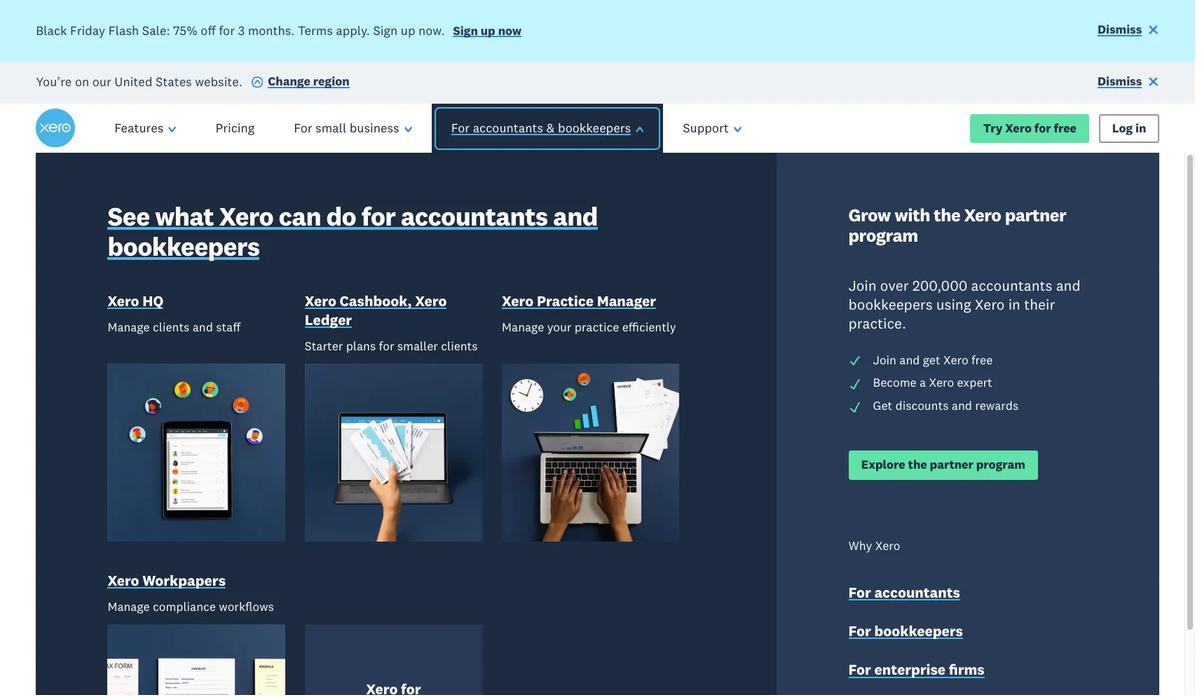 Task type: locate. For each thing, give the bounding box(es) containing it.
terms
[[298, 22, 333, 38], [237, 576, 298, 604]]

3 left the compliance
[[131, 576, 143, 604]]

bookkeepers inside dropdown button
[[558, 120, 631, 136]]

terms inside "black friday flash sale: 75% off for 3 months! terms apply*"
[[237, 576, 298, 604]]

terms left apply.
[[298, 22, 333, 38]]

sign up now
[[453, 23, 522, 38]]

bookkeepers inside "join over 200,000 accountants and bookkeepers using xero in their practice."
[[849, 295, 933, 314]]

starter
[[305, 339, 343, 354]]

0 horizontal spatial free
[[972, 352, 993, 368]]

1 vertical spatial can
[[240, 639, 261, 655]]

up left now.
[[401, 22, 415, 38]]

do down workflows
[[263, 639, 278, 655]]

apply.
[[336, 22, 370, 38]]

what right "see"
[[155, 200, 214, 233]]

1 horizontal spatial friday
[[192, 549, 254, 577]]

manage down "xero workpapers" 'link'
[[108, 599, 150, 615]]

0 horizontal spatial in
[[1009, 295, 1021, 314]]

0 vertical spatial the
[[934, 204, 961, 226]]

0 vertical spatial what
[[155, 200, 214, 233]]

see what xero can do for accountants and bookkeepers
[[108, 200, 598, 263]]

0 horizontal spatial can
[[240, 639, 261, 655]]

xero inside "join over 200,000 accountants and bookkeepers using xero in their practice."
[[975, 295, 1005, 314]]

friday for black friday flash sale: 75% off for 3 months! terms apply*
[[192, 549, 254, 577]]

0 horizontal spatial up
[[401, 22, 415, 38]]

xero practice manager link
[[502, 291, 656, 314]]

included image for join and get xero free
[[849, 355, 861, 368]]

2 included image from the top
[[849, 401, 861, 413]]

what right the 'learn'
[[180, 639, 208, 655]]

for accountants & bookkeepers button
[[427, 104, 668, 153]]

xero hq link
[[108, 291, 163, 314]]

join up the become
[[873, 352, 897, 368]]

efficiently
[[622, 320, 676, 335]]

our
[[92, 73, 111, 89]]

change region
[[268, 74, 350, 89]]

for enterprise firms
[[849, 661, 985, 680]]

3 left months.
[[238, 22, 245, 38]]

bookkeepers inside see what xero can do for accountants and bookkeepers
[[108, 230, 260, 263]]

1 dismiss button from the top
[[1098, 21, 1159, 40]]

0 vertical spatial included image
[[849, 355, 861, 368]]

can
[[279, 200, 321, 233], [240, 639, 261, 655]]

do up the you
[[326, 200, 356, 233]]

for for for bookkeepers
[[849, 622, 871, 641]]

workflows
[[219, 599, 274, 615]]

up
[[401, 22, 415, 38], [481, 23, 495, 38]]

0 horizontal spatial off
[[201, 22, 216, 38]]

grow with the xero partner program
[[849, 204, 1066, 247]]

united
[[114, 73, 152, 89]]

accountants inside see what xero can do for accountants and bookkeepers
[[401, 200, 548, 233]]

0 vertical spatial dismiss button
[[1098, 21, 1159, 40]]

for for for accountants
[[849, 583, 871, 602]]

1 vertical spatial join
[[873, 352, 897, 368]]

join over 200,000 accountants and bookkeepers using xero in their practice.
[[849, 276, 1081, 333]]

terms for months!
[[237, 576, 298, 604]]

0 horizontal spatial black
[[36, 22, 67, 38]]

3 for months!
[[131, 576, 143, 604]]

0 vertical spatial black
[[36, 22, 67, 38]]

0 vertical spatial friday
[[70, 22, 105, 38]]

0 vertical spatial in
[[1136, 120, 1147, 136]]

sign up now link
[[453, 23, 522, 42]]

xero inside grow with the xero partner program
[[964, 204, 1001, 226]]

0 horizontal spatial sale:
[[142, 22, 170, 38]]

software
[[131, 457, 366, 530]]

1 vertical spatial sale:
[[320, 549, 369, 577]]

program down rewards
[[976, 457, 1026, 473]]

1 vertical spatial 3
[[131, 576, 143, 604]]

free left the "log"
[[1054, 120, 1077, 136]]

join and get xero free
[[873, 352, 993, 368]]

support button
[[663, 104, 761, 153]]

1 vertical spatial dismiss
[[1098, 74, 1142, 89]]

for small business button
[[274, 104, 432, 153]]

what inside see what xero can do for accountants and bookkeepers
[[155, 200, 214, 233]]

0 vertical spatial program
[[849, 224, 918, 247]]

dismiss for you're on our united states website.
[[1098, 74, 1142, 89]]

1 vertical spatial with
[[255, 298, 373, 371]]

black up you're
[[36, 22, 67, 38]]

can for see
[[279, 200, 321, 233]]

0 horizontal spatial 75%
[[173, 22, 198, 38]]

dismiss
[[1098, 22, 1142, 37], [1098, 74, 1142, 89]]

1 vertical spatial 75%
[[374, 549, 418, 577]]

1 vertical spatial program
[[976, 457, 1026, 473]]

in
[[1136, 120, 1147, 136], [1009, 295, 1021, 314]]

bookkeepers right &
[[558, 120, 631, 136]]

in left their on the top right of the page
[[1009, 295, 1021, 314]]

1 horizontal spatial clients
[[441, 339, 478, 354]]

sign right apply.
[[373, 22, 398, 38]]

in right the "log"
[[1136, 120, 1147, 136]]

75% for apply.
[[173, 22, 198, 38]]

for for for small business
[[294, 120, 312, 136]]

what
[[155, 200, 214, 233], [131, 245, 265, 318], [180, 639, 208, 655]]

with inside back to what you love with xero accounting software
[[255, 298, 373, 371]]

1 vertical spatial terms
[[237, 576, 298, 604]]

and inside see what xero can do for accountants and bookkeepers
[[553, 200, 598, 233]]

1 vertical spatial friday
[[192, 549, 254, 577]]

0 vertical spatial off
[[201, 22, 216, 38]]

for inside dropdown button
[[451, 120, 470, 136]]

do inside see what xero can do for accountants and bookkeepers
[[326, 200, 356, 233]]

join
[[849, 276, 877, 295], [873, 352, 897, 368]]

3 for months.
[[238, 22, 245, 38]]

do inside learn what xero can do link
[[263, 639, 278, 655]]

0 vertical spatial 3
[[238, 22, 245, 38]]

1 vertical spatial what
[[131, 245, 265, 318]]

a xero user decorating a cake with blue icing. social proof badges surrounding the circular image. image
[[610, 153, 1159, 695]]

clients right smaller
[[441, 339, 478, 354]]

partner inside grow with the xero partner program
[[1005, 204, 1066, 226]]

0 vertical spatial sale:
[[142, 22, 170, 38]]

0 horizontal spatial program
[[849, 224, 918, 247]]

xero inside see what xero can do for accountants and bookkeepers
[[219, 200, 273, 233]]

1 vertical spatial included image
[[849, 401, 861, 413]]

bookkeepers down over
[[849, 295, 933, 314]]

become
[[873, 375, 917, 391]]

0 vertical spatial partner
[[1005, 204, 1066, 226]]

1 horizontal spatial black
[[131, 549, 187, 577]]

1 horizontal spatial sale:
[[320, 549, 369, 577]]

enterprise
[[874, 661, 946, 680]]

1 horizontal spatial partner
[[1005, 204, 1066, 226]]

1 horizontal spatial the
[[934, 204, 961, 226]]

included image
[[849, 378, 861, 390]]

included image up included image at the bottom right of the page
[[849, 355, 861, 368]]

join left over
[[849, 276, 877, 295]]

up left the now
[[481, 23, 495, 38]]

flash up workflows
[[260, 549, 314, 577]]

friday inside "black friday flash sale: 75% off for 3 months! terms apply*"
[[192, 549, 254, 577]]

75% inside "black friday flash sale: 75% off for 3 months! terms apply*"
[[374, 549, 418, 577]]

2 dismiss button from the top
[[1098, 73, 1159, 92]]

1 horizontal spatial can
[[279, 200, 321, 233]]

1 horizontal spatial sign
[[453, 23, 478, 38]]

support
[[683, 120, 729, 136]]

manage for hq
[[108, 320, 150, 335]]

join for join over 200,000 accountants and bookkeepers using xero in their practice.
[[849, 276, 877, 295]]

0 vertical spatial join
[[849, 276, 877, 295]]

black up the compliance
[[131, 549, 187, 577]]

1 horizontal spatial free
[[1054, 120, 1077, 136]]

sale:
[[142, 22, 170, 38], [320, 549, 369, 577]]

bookkeepers up hq
[[108, 230, 260, 263]]

included image for get discounts and rewards
[[849, 401, 861, 413]]

join for join and get xero free
[[873, 352, 897, 368]]

website.
[[195, 73, 242, 89]]

3 inside "black friday flash sale: 75% off for 3 months! terms apply*"
[[131, 576, 143, 604]]

clients down hq
[[153, 320, 190, 335]]

1 horizontal spatial 3
[[238, 22, 245, 38]]

manage compliance workflows
[[108, 599, 274, 615]]

sign
[[373, 22, 398, 38], [453, 23, 478, 38]]

sign right now.
[[453, 23, 478, 38]]

friday for black friday flash sale: 75% off for 3 months. terms apply. sign up now.
[[70, 22, 105, 38]]

1 vertical spatial do
[[263, 639, 278, 655]]

0 horizontal spatial partner
[[930, 457, 974, 473]]

1 horizontal spatial do
[[326, 200, 356, 233]]

2 vertical spatial what
[[180, 639, 208, 655]]

xero cashbook, xero ledger
[[305, 291, 447, 329]]

0 vertical spatial flash
[[109, 22, 139, 38]]

200,000
[[913, 276, 968, 295]]

friday up workflows
[[192, 549, 254, 577]]

in inside "join over 200,000 accountants and bookkeepers using xero in their practice."
[[1009, 295, 1021, 314]]

0 vertical spatial 75%
[[173, 22, 198, 38]]

program
[[849, 224, 918, 247], [976, 457, 1026, 473]]

starter plans for smaller clients
[[305, 339, 478, 354]]

75% up states
[[173, 22, 198, 38]]

75% right apply*
[[374, 549, 418, 577]]

0 horizontal spatial flash
[[109, 22, 139, 38]]

0 vertical spatial with
[[895, 204, 930, 226]]

get discounts and rewards
[[873, 398, 1019, 413]]

1 horizontal spatial program
[[976, 457, 1026, 473]]

manager
[[597, 291, 656, 310]]

flash
[[109, 22, 139, 38], [260, 549, 314, 577]]

friday up on
[[70, 22, 105, 38]]

partner
[[1005, 204, 1066, 226], [930, 457, 974, 473]]

included image down included image at the bottom right of the page
[[849, 401, 861, 413]]

1 horizontal spatial 75%
[[374, 549, 418, 577]]

0 horizontal spatial friday
[[70, 22, 105, 38]]

what up manage clients and staff
[[131, 245, 265, 318]]

0 vertical spatial dismiss
[[1098, 22, 1142, 37]]

1 vertical spatial black
[[131, 549, 187, 577]]

do for see
[[326, 200, 356, 233]]

off
[[201, 22, 216, 38], [423, 549, 450, 577]]

over
[[880, 276, 909, 295]]

off inside "black friday flash sale: 75% off for 3 months! terms apply*"
[[423, 549, 450, 577]]

what for see
[[155, 200, 214, 233]]

1 vertical spatial off
[[423, 549, 450, 577]]

1 vertical spatial flash
[[260, 549, 314, 577]]

included image
[[849, 355, 861, 368], [849, 401, 861, 413]]

1 included image from the top
[[849, 355, 861, 368]]

1 vertical spatial dismiss button
[[1098, 73, 1159, 92]]

0 horizontal spatial 3
[[131, 576, 143, 604]]

do
[[326, 200, 356, 233], [263, 639, 278, 655]]

manage left your
[[502, 320, 544, 335]]

program up over
[[849, 224, 918, 247]]

2 dismiss from the top
[[1098, 74, 1142, 89]]

become a xero expert
[[873, 375, 992, 391]]

change region button
[[251, 73, 350, 92]]

free up expert
[[972, 352, 993, 368]]

black for black friday flash sale: 75% off for 3 months! terms apply*
[[131, 549, 187, 577]]

discounts
[[896, 398, 949, 413]]

1 horizontal spatial in
[[1136, 120, 1147, 136]]

join inside "join over 200,000 accountants and bookkeepers using xero in their practice."
[[849, 276, 877, 295]]

off for apply.
[[201, 22, 216, 38]]

0 vertical spatial clients
[[153, 320, 190, 335]]

manage down xero hq link
[[108, 320, 150, 335]]

try
[[983, 120, 1003, 136]]

sale: inside "black friday flash sale: 75% off for 3 months! terms apply*"
[[320, 549, 369, 577]]

can for learn
[[240, 639, 261, 655]]

0 horizontal spatial do
[[263, 639, 278, 655]]

hq
[[142, 291, 163, 310]]

1 horizontal spatial with
[[895, 204, 930, 226]]

off for apply*
[[423, 549, 450, 577]]

flash up united
[[109, 22, 139, 38]]

clients
[[153, 320, 190, 335], [441, 339, 478, 354]]

flash for months.
[[109, 22, 139, 38]]

explore
[[861, 457, 905, 473]]

with inside grow with the xero partner program
[[895, 204, 930, 226]]

friday
[[70, 22, 105, 38], [192, 549, 254, 577]]

for enterprise firms link
[[849, 661, 985, 683]]

sale: for months!
[[320, 549, 369, 577]]

1 vertical spatial partner
[[930, 457, 974, 473]]

1 dismiss from the top
[[1098, 22, 1142, 37]]

black inside "black friday flash sale: 75% off for 3 months! terms apply*"
[[131, 549, 187, 577]]

1 horizontal spatial off
[[423, 549, 450, 577]]

flash inside "black friday flash sale: 75% off for 3 months! terms apply*"
[[260, 549, 314, 577]]

log in link
[[1099, 114, 1159, 143]]

accountants
[[473, 120, 543, 136], [401, 200, 548, 233], [971, 276, 1053, 295], [874, 583, 960, 602]]

0 horizontal spatial the
[[908, 457, 927, 473]]

pricing
[[216, 120, 255, 136]]

1 horizontal spatial up
[[481, 23, 495, 38]]

back
[[239, 192, 369, 265]]

0 vertical spatial terms
[[298, 22, 333, 38]]

0 vertical spatial can
[[279, 200, 321, 233]]

0 vertical spatial do
[[326, 200, 356, 233]]

0 horizontal spatial with
[[255, 298, 373, 371]]

terms left apply*
[[237, 576, 298, 604]]

3
[[238, 22, 245, 38], [131, 576, 143, 604]]

for inside dropdown button
[[294, 120, 312, 136]]

1 horizontal spatial flash
[[260, 549, 314, 577]]

0 horizontal spatial clients
[[153, 320, 190, 335]]

1 vertical spatial in
[[1009, 295, 1021, 314]]

can inside see what xero can do for accountants and bookkeepers
[[279, 200, 321, 233]]



Task type: describe. For each thing, give the bounding box(es) containing it.
75% for apply*
[[374, 549, 418, 577]]

black for black friday flash sale: 75% off for 3 months. terms apply. sign up now.
[[36, 22, 67, 38]]

black friday flash sale: 75% off for 3 months. terms apply. sign up now.
[[36, 22, 445, 38]]

1 vertical spatial the
[[908, 457, 927, 473]]

now.
[[419, 22, 445, 38]]

see what xero can do for accountants and bookkeepers link
[[108, 200, 705, 266]]

for accountants
[[849, 583, 960, 602]]

log in
[[1112, 120, 1147, 136]]

practice
[[575, 320, 619, 335]]

do for learn
[[263, 639, 278, 655]]

states
[[156, 73, 192, 89]]

program inside grow with the xero partner program
[[849, 224, 918, 247]]

flash for months!
[[260, 549, 314, 577]]

you're
[[36, 73, 72, 89]]

cashbook,
[[340, 291, 412, 310]]

for bookkeepers
[[849, 622, 963, 641]]

rewards
[[975, 398, 1019, 413]]

xero practice manager
[[502, 291, 656, 310]]

xero inside 'link'
[[108, 571, 139, 590]]

try xero for free
[[983, 120, 1077, 136]]

dismiss for black friday flash sale: 75% off for 3 months. terms apply. sign up now.
[[1098, 22, 1142, 37]]

compliance
[[153, 599, 216, 615]]

xero cashbook, xero ledger link
[[305, 291, 482, 333]]

1 vertical spatial free
[[972, 352, 993, 368]]

xero hq
[[108, 291, 163, 310]]

business
[[350, 120, 399, 136]]

smaller
[[397, 339, 438, 354]]

accountants inside 'for accountants & bookkeepers' dropdown button
[[473, 120, 543, 136]]

months!
[[149, 576, 231, 604]]

back to what you love with xero accounting software
[[131, 192, 437, 530]]

the inside grow with the xero partner program
[[934, 204, 961, 226]]

0 vertical spatial free
[[1054, 120, 1077, 136]]

change
[[268, 74, 310, 89]]

what for learn
[[180, 639, 208, 655]]

now
[[498, 23, 522, 38]]

a
[[920, 375, 926, 391]]

bookkeepers up for enterprise firms
[[874, 622, 963, 641]]

expert
[[957, 375, 992, 391]]

for accountants link
[[849, 583, 960, 605]]

manage your practice efficiently
[[502, 320, 676, 335]]

explore the partner program
[[861, 457, 1026, 473]]

accountants inside "join over 200,000 accountants and bookkeepers using xero in their practice."
[[971, 276, 1053, 295]]

plans
[[346, 339, 376, 354]]

using
[[936, 295, 971, 314]]

0 horizontal spatial sign
[[373, 22, 398, 38]]

workpapers
[[142, 571, 226, 590]]

your
[[547, 320, 572, 335]]

features button
[[95, 104, 196, 153]]

&
[[547, 120, 555, 136]]

months.
[[248, 22, 295, 38]]

black friday flash sale: 75% off for 3 months! terms apply*
[[131, 549, 484, 604]]

pricing link
[[196, 104, 274, 153]]

terms for months.
[[298, 22, 333, 38]]

log
[[1112, 120, 1133, 136]]

learn
[[144, 639, 177, 655]]

accountants inside for accountants link
[[874, 583, 960, 602]]

features
[[114, 120, 164, 136]]

on
[[75, 73, 89, 89]]

xero workpapers
[[108, 571, 226, 590]]

sale: for months.
[[142, 22, 170, 38]]

manage for workpapers
[[108, 599, 150, 615]]

grow
[[849, 204, 891, 226]]

manage for practice
[[502, 320, 544, 335]]

region
[[313, 74, 350, 89]]

firms
[[949, 661, 985, 680]]

and inside "join over 200,000 accountants and bookkeepers using xero in their practice."
[[1056, 276, 1081, 295]]

you're on our united states website.
[[36, 73, 242, 89]]

xero workpapers link
[[108, 571, 226, 593]]

to
[[381, 192, 437, 265]]

xero inside back to what you love with xero accounting software
[[131, 351, 255, 424]]

for inside "black friday flash sale: 75% off for 3 months! terms apply*"
[[455, 549, 484, 577]]

accounting
[[131, 404, 430, 477]]

for small business
[[294, 120, 399, 136]]

what inside back to what you love with xero accounting software
[[131, 245, 265, 318]]

get
[[873, 398, 893, 413]]

for inside see what xero can do for accountants and bookkeepers
[[361, 200, 395, 233]]

practice
[[537, 291, 594, 310]]

see
[[108, 200, 150, 233]]

you
[[278, 245, 375, 318]]

dismiss button for you're on our united states website.
[[1098, 73, 1159, 92]]

love
[[131, 298, 242, 371]]

staff
[[216, 320, 240, 335]]

for for for enterprise firms
[[849, 661, 871, 680]]

for for for accountants & bookkeepers
[[451, 120, 470, 136]]

their
[[1024, 295, 1055, 314]]

get
[[923, 352, 941, 368]]

practice.
[[849, 314, 906, 333]]

xero homepage image
[[36, 109, 75, 148]]

manage clients and staff
[[108, 320, 240, 335]]

why xero
[[849, 538, 900, 554]]

explore the partner program link
[[849, 451, 1038, 480]]

for bookkeepers link
[[849, 622, 963, 644]]

learn what xero can do link
[[131, 633, 291, 662]]

small
[[316, 120, 346, 136]]

ledger
[[305, 310, 352, 329]]

why
[[849, 538, 872, 554]]

dismiss button for black friday flash sale: 75% off for 3 months. terms apply. sign up now.
[[1098, 21, 1159, 40]]

for accountants & bookkeepers
[[451, 120, 631, 136]]

learn what xero can do
[[144, 639, 278, 655]]

apply*
[[304, 576, 370, 604]]

1 vertical spatial clients
[[441, 339, 478, 354]]



Task type: vqa. For each thing, say whether or not it's contained in the screenshot.
can within the "link"
yes



